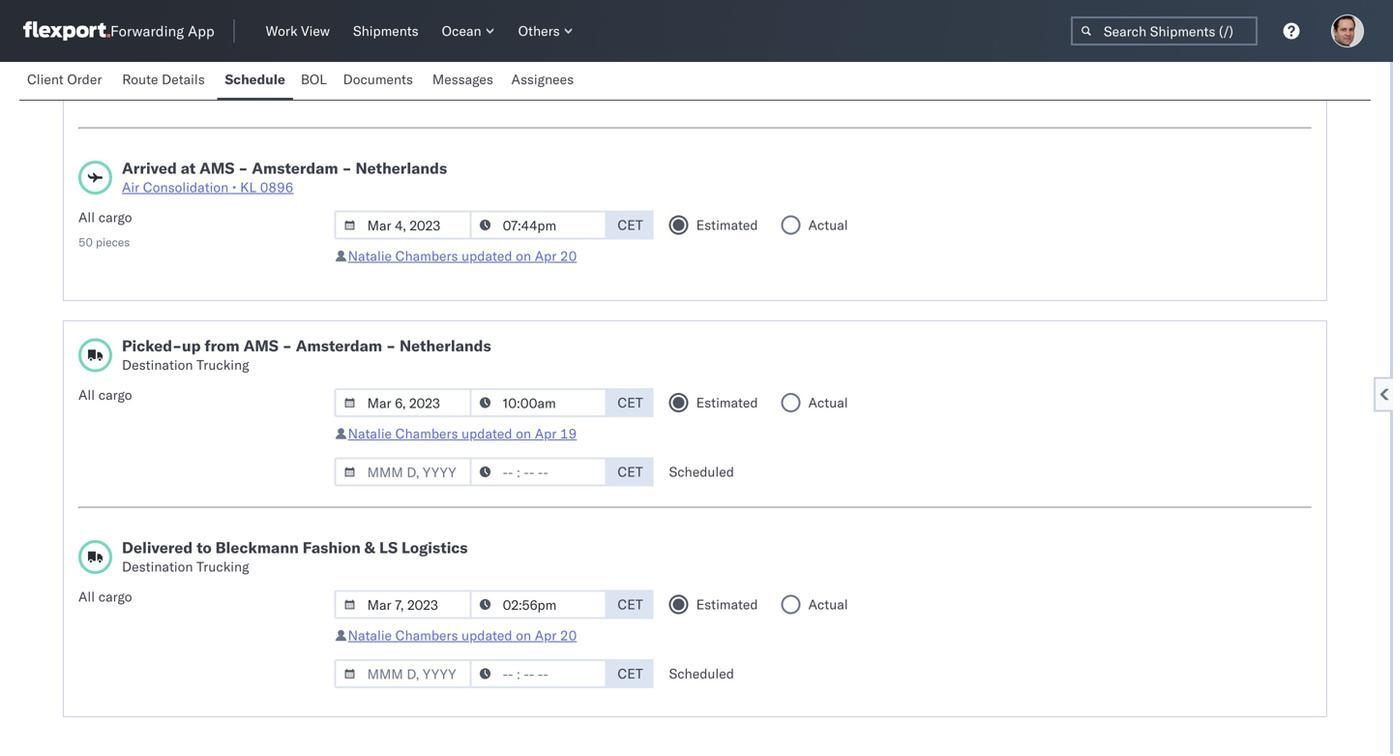 Task type: describe. For each thing, give the bounding box(es) containing it.
forwarding app link
[[23, 21, 215, 41]]

0896
[[260, 179, 294, 196]]

actual for -- : -- -- text field related to mmm d, yyyy text box for 2nd natalie chambers updated on apr 20 button from the bottom
[[809, 216, 849, 233]]

bleckmann
[[216, 538, 299, 557]]

scheduled for picked-up from ams - amsterdam - netherlands
[[670, 463, 735, 480]]

3 estimated from the top
[[697, 394, 759, 411]]

route details button
[[115, 62, 217, 100]]

-- : -- -- text field for cst
[[470, 45, 608, 75]]

to
[[197, 538, 212, 557]]

natalie chambers updated on apr 19 button
[[348, 425, 577, 442]]

schedule button
[[217, 62, 293, 100]]

air inside the arrived at ams - amsterdam - netherlands air consolidation • kl 0896
[[122, 179, 140, 196]]

fashion
[[303, 538, 361, 557]]

all cargo 50 pieces
[[78, 209, 132, 249]]

0 vertical spatial air
[[465, 82, 483, 99]]

from
[[205, 336, 240, 355]]

20 for 2nd natalie chambers updated on apr 20 button from the bottom
[[560, 247, 577, 264]]

route
[[122, 71, 158, 88]]

50
[[78, 235, 93, 249]]

others
[[519, 22, 560, 39]]

mmm d, yyyy text field for 2nd natalie chambers updated on apr 20 button from the bottom
[[335, 211, 472, 240]]

air consolidation • kl 0896 link
[[122, 178, 447, 197]]

cargo for picked-
[[98, 386, 132, 403]]

&
[[365, 538, 376, 557]]

logistics
[[402, 538, 468, 557]]

client
[[27, 71, 64, 88]]

scheduled for delivered to bleckmann fashion & ls logistics
[[670, 665, 735, 682]]

-- : -- -- text field for cet
[[470, 659, 608, 688]]

ams inside picked-up from ams - amsterdam - netherlands destination trucking
[[244, 336, 279, 355]]

3 cet from the top
[[618, 463, 644, 480]]

all for picked-
[[78, 386, 95, 403]]

ocean button
[[434, 18, 503, 44]]

1 actual from the top
[[809, 51, 849, 68]]

•
[[232, 179, 237, 196]]

all cargo for picked-
[[78, 386, 132, 403]]

kl
[[240, 179, 257, 196]]

assignees
[[512, 71, 574, 88]]

actual for -- : -- -- text field associated with mmm d, yyyy text box associated with 2nd natalie chambers updated on apr 20 button
[[809, 596, 849, 613]]

cst
[[618, 51, 643, 68]]

netherlands inside picked-up from ams - amsterdam - netherlands destination trucking
[[400, 336, 491, 355]]

21
[[615, 82, 632, 99]]

20 for 2nd natalie chambers updated on apr 20 button
[[560, 627, 577, 644]]

amsterdam inside picked-up from ams - amsterdam - netherlands destination trucking
[[296, 336, 383, 355]]

-- : -- -- text field for mmm d, yyyy text field for chambers
[[470, 388, 608, 417]]

picked-
[[122, 336, 182, 355]]

amsterdam inside the arrived at ams - amsterdam - netherlands air consolidation • kl 0896
[[252, 158, 338, 178]]

all cargo for delivered
[[78, 588, 132, 605]]

ops
[[486, 82, 513, 99]]

2 mmm d, yyyy text field from the top
[[335, 457, 472, 486]]

yidong xu gc prs air ops updated on apr 21 button
[[348, 82, 632, 99]]

picked-up from ams - amsterdam - netherlands destination trucking
[[122, 336, 491, 373]]

yidong xu gc prs air ops updated on apr 21
[[348, 82, 632, 99]]

forwarding app
[[110, 22, 215, 40]]

natalie for amsterdam
[[348, 425, 392, 442]]

1 chambers from the top
[[396, 247, 458, 264]]

-- : -- -- text field for mmm d, yyyy text box for 2nd natalie chambers updated on apr 20 button from the bottom
[[470, 211, 608, 240]]

order
[[67, 71, 102, 88]]

ams inside the arrived at ams - amsterdam - netherlands air consolidation • kl 0896
[[200, 158, 235, 178]]

chambers for logistics
[[396, 627, 458, 644]]

3 mmm d, yyyy text field from the top
[[335, 659, 472, 688]]

1 natalie from the top
[[348, 247, 392, 264]]

assignees button
[[504, 62, 585, 100]]

destination inside the delivered to bleckmann fashion & ls logistics destination trucking
[[122, 558, 193, 575]]

work view link
[[258, 18, 338, 44]]

all inside all cargo 50 pieces
[[78, 209, 95, 226]]

on for 2nd natalie chambers updated on apr 20 button from the bottom
[[516, 247, 532, 264]]

natalie chambers updated on apr 19
[[348, 425, 577, 442]]

mmm d, yyyy text field for 2nd natalie chambers updated on apr 20 button
[[335, 590, 472, 619]]

2 estimated from the top
[[697, 216, 759, 233]]



Task type: vqa. For each thing, say whether or not it's contained in the screenshot.
Message
no



Task type: locate. For each thing, give the bounding box(es) containing it.
2 actual from the top
[[809, 216, 849, 233]]

ams right the from on the left top
[[244, 336, 279, 355]]

netherlands down the xu
[[356, 158, 447, 178]]

2 natalie chambers updated on apr 20 button from the top
[[348, 627, 577, 644]]

1 vertical spatial natalie chambers updated on apr 20 button
[[348, 627, 577, 644]]

1 cargo from the top
[[98, 209, 132, 226]]

client order
[[27, 71, 102, 88]]

1 vertical spatial cargo
[[98, 386, 132, 403]]

cargo down delivered
[[98, 588, 132, 605]]

1 vertical spatial scheduled
[[670, 665, 735, 682]]

bol
[[301, 71, 327, 88]]

1 vertical spatial all cargo
[[78, 588, 132, 605]]

documents
[[343, 71, 413, 88]]

1 natalie chambers updated on apr 20 from the top
[[348, 247, 577, 264]]

flexport. image
[[23, 21, 110, 41]]

1 vertical spatial ams
[[244, 336, 279, 355]]

2 destination from the top
[[122, 558, 193, 575]]

ls
[[379, 538, 398, 557]]

amsterdam
[[252, 158, 338, 178], [296, 336, 383, 355]]

2 natalie chambers updated on apr 20 from the top
[[348, 627, 577, 644]]

5 cet from the top
[[618, 665, 644, 682]]

MMM D, YYYY text field
[[335, 211, 472, 240], [335, 457, 472, 486], [335, 590, 472, 619]]

chambers for -
[[396, 425, 458, 442]]

trucking down to
[[197, 558, 249, 575]]

cargo
[[98, 209, 132, 226], [98, 386, 132, 403], [98, 588, 132, 605]]

2 vertical spatial mmm d, yyyy text field
[[335, 659, 472, 688]]

mmm d, yyyy text field for chambers
[[335, 388, 472, 417]]

2 all cargo from the top
[[78, 588, 132, 605]]

actual
[[809, 51, 849, 68], [809, 216, 849, 233], [809, 394, 849, 411], [809, 596, 849, 613]]

cet for natalie chambers updated on apr 19 button
[[618, 394, 644, 411]]

2 vertical spatial cargo
[[98, 588, 132, 605]]

2 scheduled from the top
[[670, 665, 735, 682]]

1 vertical spatial 20
[[560, 627, 577, 644]]

1 natalie chambers updated on apr 20 button from the top
[[348, 247, 577, 264]]

ams up •
[[200, 158, 235, 178]]

ocean
[[442, 22, 482, 39]]

arrived
[[122, 158, 177, 178]]

xu
[[394, 82, 410, 99]]

20
[[560, 247, 577, 264], [560, 627, 577, 644]]

1 horizontal spatial ams
[[244, 336, 279, 355]]

1 trucking from the top
[[197, 356, 249, 373]]

air down the arrived
[[122, 179, 140, 196]]

1 vertical spatial air
[[122, 179, 140, 196]]

2 chambers from the top
[[396, 425, 458, 442]]

1 vertical spatial all
[[78, 386, 95, 403]]

0 vertical spatial natalie chambers updated on apr 20
[[348, 247, 577, 264]]

messages button
[[425, 62, 504, 100]]

all cargo down picked- at the top left of the page
[[78, 386, 132, 403]]

destination down delivered
[[122, 558, 193, 575]]

0 vertical spatial amsterdam
[[252, 158, 338, 178]]

actual for -- : -- -- text field for mmm d, yyyy text field for chambers
[[809, 394, 849, 411]]

3 chambers from the top
[[396, 627, 458, 644]]

-
[[239, 158, 248, 178], [342, 158, 352, 178], [283, 336, 292, 355], [386, 336, 396, 355]]

pieces
[[96, 235, 130, 249]]

ams
[[200, 158, 235, 178], [244, 336, 279, 355]]

2 mmm d, yyyy text field from the top
[[335, 388, 472, 417]]

updated
[[516, 82, 567, 99], [462, 247, 513, 264], [462, 425, 513, 442], [462, 627, 513, 644]]

all for delivered
[[78, 588, 95, 605]]

3 mmm d, yyyy text field from the top
[[335, 590, 472, 619]]

MMM D, YYYY text field
[[335, 45, 472, 75], [335, 388, 472, 417], [335, 659, 472, 688]]

mmm d, yyyy text field for xu
[[335, 45, 472, 75]]

2 20 from the top
[[560, 627, 577, 644]]

cargo inside all cargo 50 pieces
[[98, 209, 132, 226]]

0 vertical spatial 20
[[560, 247, 577, 264]]

3 cargo from the top
[[98, 588, 132, 605]]

1 vertical spatial trucking
[[197, 558, 249, 575]]

0 horizontal spatial ams
[[200, 158, 235, 178]]

trucking inside picked-up from ams - amsterdam - netherlands destination trucking
[[197, 356, 249, 373]]

netherlands up natalie chambers updated on apr 19 button
[[400, 336, 491, 355]]

destination
[[122, 356, 193, 373], [122, 558, 193, 575]]

-- : -- -- text field for 2nd mmm d, yyyy text box from the bottom of the page
[[470, 457, 608, 486]]

cargo down picked- at the top left of the page
[[98, 386, 132, 403]]

trucking down the from on the left top
[[197, 356, 249, 373]]

schedule
[[225, 71, 285, 88]]

on for natalie chambers updated on apr 19 button
[[516, 425, 532, 442]]

trucking inside the delivered to bleckmann fashion & ls logistics destination trucking
[[197, 558, 249, 575]]

work view
[[266, 22, 330, 39]]

all
[[78, 209, 95, 226], [78, 386, 95, 403], [78, 588, 95, 605]]

cet for 2nd natalie chambers updated on apr 20 button
[[618, 596, 644, 613]]

arrived at ams - amsterdam - netherlands air consolidation • kl 0896
[[122, 158, 447, 196]]

on for 2nd natalie chambers updated on apr 20 button
[[516, 627, 532, 644]]

0 vertical spatial natalie
[[348, 247, 392, 264]]

1 vertical spatial chambers
[[396, 425, 458, 442]]

1 vertical spatial netherlands
[[400, 336, 491, 355]]

details
[[162, 71, 205, 88]]

2 vertical spatial all
[[78, 588, 95, 605]]

bol button
[[293, 62, 335, 100]]

1 horizontal spatial air
[[465, 82, 483, 99]]

1 20 from the top
[[560, 247, 577, 264]]

trucking
[[197, 356, 249, 373], [197, 558, 249, 575]]

4 estimated from the top
[[697, 596, 759, 613]]

0 vertical spatial -- : -- -- text field
[[470, 45, 608, 75]]

1 vertical spatial destination
[[122, 558, 193, 575]]

1 vertical spatial mmm d, yyyy text field
[[335, 457, 472, 486]]

1 estimated from the top
[[697, 51, 759, 68]]

0 vertical spatial chambers
[[396, 247, 458, 264]]

natalie for ls
[[348, 627, 392, 644]]

0 vertical spatial cargo
[[98, 209, 132, 226]]

destination down picked- at the top left of the page
[[122, 356, 193, 373]]

netherlands
[[356, 158, 447, 178], [400, 336, 491, 355]]

scheduled
[[670, 463, 735, 480], [670, 665, 735, 682]]

cargo for delivered
[[98, 588, 132, 605]]

consolidation
[[143, 179, 229, 196]]

3 all from the top
[[78, 588, 95, 605]]

messages
[[433, 71, 494, 88]]

1 -- : -- -- text field from the top
[[470, 211, 608, 240]]

all cargo down delivered
[[78, 588, 132, 605]]

1 mmm d, yyyy text field from the top
[[335, 211, 472, 240]]

natalie chambers updated on apr 20
[[348, 247, 577, 264], [348, 627, 577, 644]]

2 cargo from the top
[[98, 386, 132, 403]]

2 trucking from the top
[[197, 558, 249, 575]]

0 vertical spatial mmm d, yyyy text field
[[335, 45, 472, 75]]

1 vertical spatial amsterdam
[[296, 336, 383, 355]]

shipments link
[[346, 18, 427, 44]]

natalie chambers updated on apr 20 for 2nd natalie chambers updated on apr 20 button
[[348, 627, 577, 644]]

gc
[[414, 82, 433, 99]]

route details
[[122, 71, 205, 88]]

delivered to bleckmann fashion & ls logistics destination trucking
[[122, 538, 468, 575]]

0 vertical spatial ams
[[200, 158, 235, 178]]

2 all from the top
[[78, 386, 95, 403]]

work
[[266, 22, 298, 39]]

0 vertical spatial all cargo
[[78, 386, 132, 403]]

0 horizontal spatial air
[[122, 179, 140, 196]]

2 natalie from the top
[[348, 425, 392, 442]]

1 -- : -- -- text field from the top
[[470, 45, 608, 75]]

netherlands inside the arrived at ams - amsterdam - netherlands air consolidation • kl 0896
[[356, 158, 447, 178]]

1 scheduled from the top
[[670, 463, 735, 480]]

air right "prs"
[[465, 82, 483, 99]]

4 -- : -- -- text field from the top
[[470, 590, 608, 619]]

at
[[181, 158, 196, 178]]

cargo up pieces
[[98, 209, 132, 226]]

estimated
[[697, 51, 759, 68], [697, 216, 759, 233], [697, 394, 759, 411], [697, 596, 759, 613]]

1 mmm d, yyyy text field from the top
[[335, 45, 472, 75]]

0 vertical spatial netherlands
[[356, 158, 447, 178]]

-- : -- -- text field
[[470, 211, 608, 240], [470, 388, 608, 417], [470, 457, 608, 486], [470, 590, 608, 619]]

natalie chambers updated on apr 20 for 2nd natalie chambers updated on apr 20 button from the bottom
[[348, 247, 577, 264]]

19
[[560, 425, 577, 442]]

-- : -- -- text field for mmm d, yyyy text box associated with 2nd natalie chambers updated on apr 20 button
[[470, 590, 608, 619]]

shipments
[[353, 22, 419, 39]]

2 vertical spatial natalie
[[348, 627, 392, 644]]

2 vertical spatial mmm d, yyyy text field
[[335, 590, 472, 619]]

0 vertical spatial destination
[[122, 356, 193, 373]]

4 cet from the top
[[618, 596, 644, 613]]

3 natalie from the top
[[348, 627, 392, 644]]

prs
[[436, 82, 462, 99]]

2 -- : -- -- text field from the top
[[470, 659, 608, 688]]

1 vertical spatial natalie
[[348, 425, 392, 442]]

2 -- : -- -- text field from the top
[[470, 388, 608, 417]]

2 vertical spatial chambers
[[396, 627, 458, 644]]

-- : -- -- text field
[[470, 45, 608, 75], [470, 659, 608, 688]]

air
[[465, 82, 483, 99], [122, 179, 140, 196]]

up
[[182, 336, 201, 355]]

others button
[[511, 18, 581, 44]]

1 all from the top
[[78, 209, 95, 226]]

natalie chambers updated on apr 20 button
[[348, 247, 577, 264], [348, 627, 577, 644]]

2 cet from the top
[[618, 394, 644, 411]]

0 vertical spatial all
[[78, 209, 95, 226]]

1 cet from the top
[[618, 216, 644, 233]]

4 actual from the top
[[809, 596, 849, 613]]

on
[[571, 82, 586, 99], [516, 247, 532, 264], [516, 425, 532, 442], [516, 627, 532, 644]]

forwarding
[[110, 22, 184, 40]]

app
[[188, 22, 215, 40]]

1 vertical spatial natalie chambers updated on apr 20
[[348, 627, 577, 644]]

1 vertical spatial -- : -- -- text field
[[470, 659, 608, 688]]

yidong
[[348, 82, 390, 99]]

chambers
[[396, 247, 458, 264], [396, 425, 458, 442], [396, 627, 458, 644]]

0 vertical spatial trucking
[[197, 356, 249, 373]]

1 vertical spatial mmm d, yyyy text field
[[335, 388, 472, 417]]

all cargo
[[78, 386, 132, 403], [78, 588, 132, 605]]

3 -- : -- -- text field from the top
[[470, 457, 608, 486]]

Search Shipments (/) text field
[[1072, 16, 1258, 45]]

destination inside picked-up from ams - amsterdam - netherlands destination trucking
[[122, 356, 193, 373]]

3 actual from the top
[[809, 394, 849, 411]]

1 all cargo from the top
[[78, 386, 132, 403]]

1 destination from the top
[[122, 356, 193, 373]]

0 vertical spatial natalie chambers updated on apr 20 button
[[348, 247, 577, 264]]

cet for 2nd natalie chambers updated on apr 20 button from the bottom
[[618, 216, 644, 233]]

client order button
[[19, 62, 115, 100]]

apr
[[590, 82, 611, 99], [535, 247, 557, 264], [535, 425, 557, 442], [535, 627, 557, 644]]

delivered
[[122, 538, 193, 557]]

0 vertical spatial mmm d, yyyy text field
[[335, 211, 472, 240]]

natalie
[[348, 247, 392, 264], [348, 425, 392, 442], [348, 627, 392, 644]]

cet
[[618, 216, 644, 233], [618, 394, 644, 411], [618, 463, 644, 480], [618, 596, 644, 613], [618, 665, 644, 682]]

documents button
[[335, 62, 425, 100]]

0 vertical spatial scheduled
[[670, 463, 735, 480]]

view
[[301, 22, 330, 39]]



